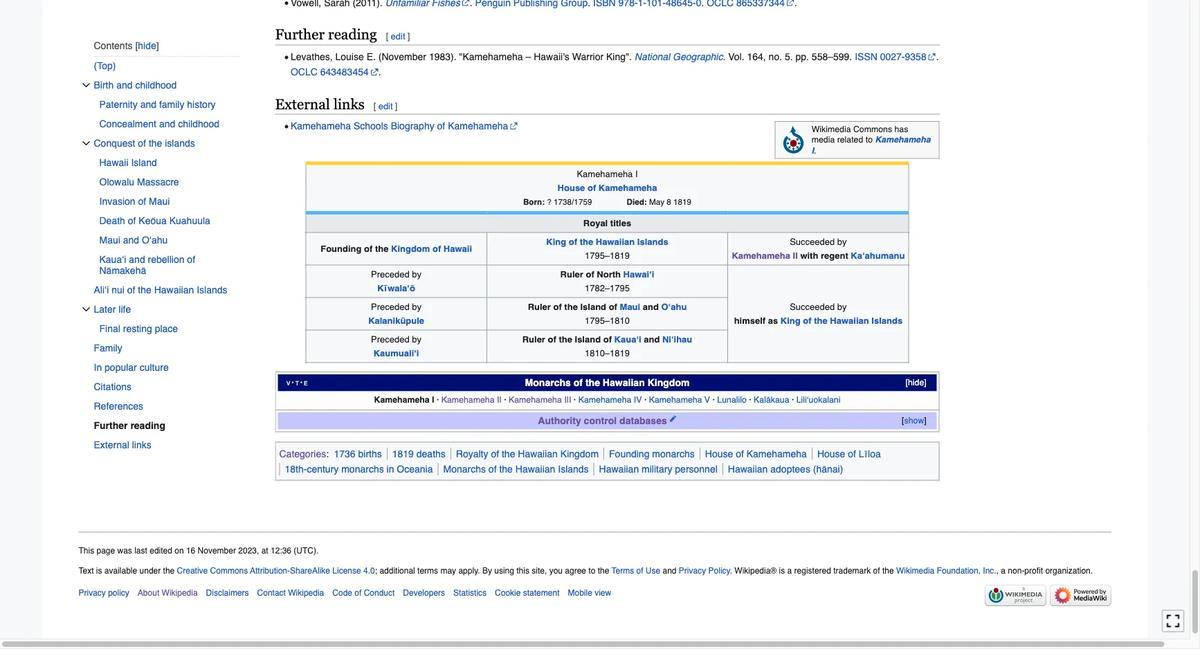 Task type: locate. For each thing, give the bounding box(es) containing it.
deaths
[[417, 449, 446, 460]]

house inside house of līloa 18th-century monarchs in oceania
[[818, 449, 846, 460]]

x small image
[[82, 81, 90, 89], [82, 305, 90, 314]]

maui and oʻahu link
[[99, 230, 241, 250]]

1 vertical spatial monarchs
[[443, 464, 486, 475]]

monarchs
[[525, 378, 571, 389], [443, 464, 486, 475]]

1 horizontal spatial [
[[386, 32, 389, 42]]

1 vertical spatial succeeded by
[[790, 302, 847, 312]]

1 horizontal spatial i
[[636, 169, 638, 179]]

succeeded by inside succeeded by himself as king of the hawaiian islands
[[790, 302, 847, 312]]

paternity and family history
[[99, 99, 216, 110]]

niʻihau link
[[663, 334, 693, 345]]

at
[[261, 546, 268, 556]]

kamehameha down 'monarchs' link on the bottom
[[509, 395, 562, 405]]

islands down kaʻahumanu link on the right
[[872, 316, 903, 326]]

ruler for ruler of the island of kauaʻi and niʻihau 1810–1819
[[523, 334, 546, 345]]

kauaʻi down maui and oʻahu
[[99, 254, 126, 265]]

maui inside 'link'
[[149, 196, 170, 207]]

kingdom up preceded by kīwalaʻō
[[391, 244, 430, 254]]

v
[[287, 378, 290, 388]]

is right wikipedia®
[[779, 566, 785, 576]]

external links down oclc
[[275, 96, 365, 112]]

aliʻi
[[94, 284, 109, 296]]

1 vertical spatial ]
[[395, 101, 398, 111]]

0 vertical spatial childhood
[[135, 80, 177, 91]]

1 vertical spatial maui
[[99, 235, 120, 246]]

1 horizontal spatial further
[[275, 26, 325, 43]]

x small image for birth
[[82, 81, 90, 89]]

final resting place
[[99, 323, 178, 334]]

edit this at wikidata image
[[670, 416, 677, 423]]

kauaʻi link
[[615, 334, 642, 345]]

reading
[[328, 26, 377, 43], [130, 420, 165, 431]]

references link
[[94, 397, 241, 416]]

0 horizontal spatial is
[[96, 566, 102, 576]]

house up (hānai)
[[818, 449, 846, 460]]

0 horizontal spatial ]
[[395, 101, 398, 111]]

1 vertical spatial i
[[636, 169, 638, 179]]

kalākaua link
[[754, 395, 790, 405]]

i down the media
[[812, 146, 814, 156]]

1 preceded by from the top
[[371, 269, 422, 280]]

1 vertical spatial ruler
[[528, 302, 551, 312]]

2 horizontal spatial maui
[[620, 302, 641, 312]]

[ for further reading
[[386, 32, 389, 42]]

ruler inside ruler of north hawaiʻi 1782–1795
[[561, 269, 584, 280]]

contact
[[257, 589, 286, 599]]

kamehameha i link down kaumualiʻi link
[[374, 395, 434, 405]]

further inside further reading link
[[94, 420, 128, 431]]

i inside the kamehameha i
[[812, 146, 814, 156]]

monarchs for monarchs of the hawaiian islands
[[443, 464, 486, 475]]

x small image left birth
[[82, 81, 90, 89]]

the inside ruler of the island of kauaʻi and niʻihau 1810–1819
[[559, 334, 573, 345]]

0 vertical spatial external
[[275, 96, 330, 112]]

1782–1795
[[585, 283, 630, 294]]

edit link up (november
[[391, 32, 405, 42]]

[
[[386, 32, 389, 42], [374, 101, 376, 111]]

0 vertical spatial i
[[812, 146, 814, 156]]

is right text
[[96, 566, 102, 576]]

final resting place link
[[99, 319, 241, 338]]

the inside succeeded by himself as king of the hawaiian islands
[[814, 316, 828, 326]]

king of the hawaiian islands link
[[547, 237, 669, 247], [781, 316, 903, 326]]

wikimedia up the media
[[812, 124, 851, 134]]

commons inside wikimedia commons has media related to
[[854, 124, 893, 134]]

hawaiian down house of kamehameha
[[728, 464, 768, 475]]

0 vertical spatial further
[[275, 26, 325, 43]]

island for preceded by kalanikūpule
[[581, 302, 607, 312]]

1 vertical spatial founding
[[609, 449, 650, 460]]

popular
[[105, 362, 137, 373]]

external down "references"
[[94, 440, 129, 451]]

. left wikipedia®
[[731, 566, 733, 576]]

0 horizontal spatial i
[[432, 395, 434, 405]]

the down ruler of north hawaiʻi 1782–1795
[[565, 302, 578, 312]]

2 horizontal spatial i
[[812, 146, 814, 156]]

1 horizontal spatial ii
[[793, 251, 798, 261]]

succeeded by up with
[[790, 237, 847, 247]]

1 horizontal spatial kauaʻi
[[615, 334, 642, 345]]

of inside king of the hawaiian islands 1795–1819
[[569, 237, 578, 247]]

1 vertical spatial island
[[581, 302, 607, 312]]

islands up hawaiʻi link
[[638, 237, 669, 247]]

0 horizontal spatial external
[[94, 440, 129, 451]]

1 vertical spatial privacy
[[79, 589, 106, 599]]

0 horizontal spatial to
[[589, 566, 596, 576]]

birth and childhood link
[[94, 75, 241, 95]]

1 a from the left
[[788, 566, 792, 576]]

1 horizontal spatial house of kamehameha link
[[705, 449, 807, 460]]

1 horizontal spatial childhood
[[178, 118, 220, 129]]

further up "levathes,"
[[275, 26, 325, 43]]

2 horizontal spatial house
[[818, 449, 846, 460]]

founding for founding of the kingdom of hawaii
[[321, 244, 362, 254]]

died:
[[627, 198, 647, 207]]

island inside ruler of the island of maui and oʻahu 1795–1810
[[581, 302, 607, 312]]

and right maui link
[[643, 302, 659, 312]]

2 horizontal spatial kingdom
[[648, 378, 690, 389]]

wikipedia for contact wikipedia
[[288, 589, 324, 599]]

king inside succeeded by himself as king of the hawaiian islands
[[781, 316, 801, 326]]

king of the hawaiian islands 1795–1819
[[547, 237, 669, 261]]

kingdom down authority
[[561, 449, 599, 460]]

kamehameha i down has at the right top of the page
[[812, 135, 931, 156]]

you
[[550, 566, 563, 576]]

. right 9358
[[937, 51, 939, 63]]

of inside house of līloa 18th-century monarchs in oceania
[[848, 449, 856, 460]]

1819 deaths
[[392, 449, 446, 460]]

succeeded by kamehameha ii with regent kaʻahumanu
[[732, 237, 905, 261]]

0 vertical spatial edit link
[[391, 32, 405, 42]]

[ edit ] up (november
[[386, 32, 410, 42]]

1819 up "oceania"
[[392, 449, 414, 460]]

2023,
[[238, 546, 259, 556]]

hawaiian adoptees (hānai) link
[[728, 464, 844, 475]]

hawaiian
[[596, 237, 635, 247], [154, 284, 194, 296], [830, 316, 869, 326], [603, 378, 645, 389], [518, 449, 558, 460], [516, 464, 556, 475], [599, 464, 639, 475], [728, 464, 768, 475]]

preceded by up kīwalaʻō
[[371, 269, 422, 280]]

1 vertical spatial external
[[94, 440, 129, 451]]

childhood for concealment and childhood
[[178, 118, 220, 129]]

0 vertical spatial [ edit ]
[[386, 32, 410, 42]]

further
[[275, 26, 325, 43], [94, 420, 128, 431]]

1 vertical spatial hide
[[908, 378, 925, 388]]

the up "kamehameha iv" link
[[586, 378, 600, 389]]

and up conquest of the islands link
[[159, 118, 175, 129]]

maui up 1795–1810
[[620, 302, 641, 312]]

1 succeeded by from the top
[[790, 237, 847, 247]]

0 horizontal spatial founding
[[321, 244, 362, 254]]

0 vertical spatial ]
[[408, 32, 410, 42]]

kauaʻi and rebellion of nāmakehā link
[[99, 250, 241, 280]]

kamehameha ii link
[[732, 251, 798, 261], [442, 395, 502, 405]]

monarchs down 1736 births link in the bottom of the page
[[341, 464, 384, 475]]

the up preceded by kīwalaʻō
[[375, 244, 389, 254]]

and inside kauaʻi and rebellion of nāmakehā
[[129, 254, 145, 265]]

founding monarchs link
[[609, 449, 695, 460]]

kingdom up the kamehameha v link
[[648, 378, 690, 389]]

links down further reading link
[[132, 440, 151, 451]]

monarchs of the hawaiian islands link
[[443, 464, 589, 475]]

1 x small image from the top
[[82, 81, 90, 89]]

1 horizontal spatial maui
[[149, 196, 170, 207]]

i for rightmost kamehameha i link
[[812, 146, 814, 156]]

succeeded by himself as king of the hawaiian islands
[[734, 302, 903, 326]]

may
[[649, 198, 665, 207]]

privacy down text
[[79, 589, 106, 599]]

edit link for further reading
[[391, 32, 405, 42]]

to inside wikimedia commons has media related to
[[866, 135, 873, 145]]

maui
[[149, 196, 170, 207], [99, 235, 120, 246], [620, 302, 641, 312]]

1 vertical spatial ii
[[497, 395, 502, 405]]

0 vertical spatial kingdom
[[391, 244, 430, 254]]

1 vertical spatial x small image
[[82, 305, 90, 314]]

external down oclc
[[275, 96, 330, 112]]

aliʻi nui of the hawaiian islands link
[[94, 280, 241, 300]]

privacy left policy
[[679, 566, 706, 576]]

1 horizontal spatial further reading
[[275, 26, 377, 43]]

reading up louise
[[328, 26, 377, 43]]

islands
[[165, 138, 195, 149]]

[ up schools
[[374, 101, 376, 111]]

edit up kamehameha schools biography of kamehameha
[[378, 101, 393, 111]]

kauaʻi
[[99, 254, 126, 265], [615, 334, 642, 345]]

preceded by up kaumualiʻi link
[[371, 334, 422, 345]]

1983).
[[429, 51, 457, 63]]

king of the hawaiian islands link up 1795–1819
[[547, 237, 669, 247]]

0 vertical spatial commons
[[854, 124, 893, 134]]

wikipedia down "sharealike"
[[288, 589, 324, 599]]

island for preceded by kaumualiʻi
[[575, 334, 601, 345]]

maui down the massacre
[[149, 196, 170, 207]]

2 is from the left
[[779, 566, 785, 576]]

the inside king of the hawaiian islands 1795–1819
[[580, 237, 594, 247]]

ruler inside ruler of the island of maui and oʻahu 1795–1810
[[528, 302, 551, 312]]

i up died:
[[636, 169, 638, 179]]

succeeded by inside succeeded by kamehameha ii with regent kaʻahumanu
[[790, 237, 847, 247]]

the up 'monarchs' link on the bottom
[[559, 334, 573, 345]]

oʻahu up niʻihau link
[[662, 302, 687, 312]]

preceded by for kīwalaʻō
[[371, 269, 422, 280]]

commons up the related
[[854, 124, 893, 134]]

ruler for ruler of the island of maui and oʻahu 1795–1810
[[528, 302, 551, 312]]

death
[[99, 215, 125, 226]]

ii left kamehameha iii link
[[497, 395, 502, 405]]

hawaiian inside king of the hawaiian islands 1795–1819
[[596, 237, 635, 247]]

and inside ruler of the island of kauaʻi and niʻihau 1810–1819
[[644, 334, 660, 345]]

oʻahu down death of keōua kuahuula
[[142, 235, 168, 246]]

hawaiian inside succeeded by himself as king of the hawaiian islands
[[830, 316, 869, 326]]

0 vertical spatial monarchs
[[525, 378, 571, 389]]

a
[[788, 566, 792, 576], [1001, 566, 1006, 576]]

and right kauaʻi link
[[644, 334, 660, 345]]

a right the , at the right of page
[[1001, 566, 1006, 576]]

king right 'as'
[[781, 316, 801, 326]]

1795–1810
[[585, 316, 630, 326]]

house up personnel
[[705, 449, 733, 460]]

island up 1795–1810
[[581, 302, 607, 312]]

kamehameha i down kaumualiʻi link
[[374, 395, 434, 405]]

and down maui and oʻahu
[[129, 254, 145, 265]]

1 wikipedia from the left
[[162, 589, 198, 599]]

preceded by inside preceded by kalanikūpule
[[371, 302, 422, 312]]

0 horizontal spatial kamehameha i link
[[374, 395, 434, 405]]

to right agree
[[589, 566, 596, 576]]

the right trademark
[[883, 566, 894, 576]]

[ edit ] for further reading
[[386, 32, 410, 42]]

attribution-
[[250, 566, 290, 576]]

1 vertical spatial [
[[374, 101, 376, 111]]

military
[[642, 464, 673, 475]]

x small image left later
[[82, 305, 90, 314]]

founding for founding monarchs
[[609, 449, 650, 460]]

last
[[134, 546, 147, 556]]

3 preceded by from the top
[[371, 334, 422, 345]]

1 vertical spatial kamehameha i link
[[374, 395, 434, 405]]

wikipedia for about wikipedia
[[162, 589, 198, 599]]

succeeded by
[[790, 237, 847, 247], [790, 302, 847, 312]]

hide up 'show'
[[908, 378, 925, 388]]

iii
[[564, 395, 572, 405]]

island up 1810–1819
[[575, 334, 601, 345]]

0 vertical spatial oʻahu
[[142, 235, 168, 246]]

links up schools
[[334, 96, 365, 112]]

kamehameha right the biography
[[448, 121, 508, 132]]

0 vertical spatial kamehameha i
[[812, 135, 931, 156]]

house of kamehameha link up "hawaiian adoptees (hānai)"
[[705, 449, 807, 460]]

ruler inside ruler of the island of kauaʻi and niʻihau 1810–1819
[[523, 334, 546, 345]]

control
[[584, 416, 617, 427]]

1 horizontal spatial founding
[[609, 449, 650, 460]]

national geographic link
[[635, 51, 723, 63]]

house of kamehameha link up died:
[[558, 183, 657, 193]]

1 horizontal spatial wikipedia
[[288, 589, 324, 599]]

1 horizontal spatial hide
[[908, 378, 925, 388]]

king
[[547, 237, 567, 247], [781, 316, 801, 326]]

preceded by kaumualiʻi
[[371, 334, 422, 359]]

footer
[[79, 533, 1112, 611]]

1819
[[674, 198, 692, 207], [392, 449, 414, 460]]

nui
[[112, 284, 125, 296]]

1 vertical spatial kauaʻi
[[615, 334, 642, 345]]

family link
[[94, 338, 241, 358]]

monarchs of the hawaiian islands
[[443, 464, 589, 475]]

1 horizontal spatial monarchs
[[525, 378, 571, 389]]

t
[[295, 378, 299, 388]]

kamehameha i for leftmost kamehameha i link
[[374, 395, 434, 405]]

levathes,
[[291, 51, 333, 63]]

island inside ruler of the island of kauaʻi and niʻihau 1810–1819
[[575, 334, 601, 345]]

contents hide
[[94, 40, 156, 51]]

?
[[547, 198, 552, 207]]

x small image
[[82, 139, 90, 147]]

0 vertical spatial wikimedia
[[812, 124, 851, 134]]

further reading up "levathes,"
[[275, 26, 377, 43]]

the down royalty of the hawaiian kingdom
[[500, 464, 513, 475]]

2 vertical spatial i
[[432, 395, 434, 405]]

islands up "later life" link at the top left
[[197, 284, 227, 296]]

1 horizontal spatial links
[[334, 96, 365, 112]]

2 succeeded by from the top
[[790, 302, 847, 312]]

0 vertical spatial ruler
[[561, 269, 584, 280]]

further reading
[[275, 26, 377, 43], [94, 420, 165, 431]]

1 horizontal spatial commons
[[854, 124, 893, 134]]

childhood down history
[[178, 118, 220, 129]]

1 vertical spatial commons
[[210, 566, 248, 576]]

kaʻahumanu link
[[851, 251, 905, 261]]

0 vertical spatial house of kamehameha link
[[558, 183, 657, 193]]

2 vertical spatial preceded by
[[371, 334, 422, 345]]

0 horizontal spatial kauaʻi
[[99, 254, 126, 265]]

external links down "references"
[[94, 440, 151, 451]]

hide up (top) link
[[138, 40, 156, 51]]

1 horizontal spatial to
[[866, 135, 873, 145]]

organization.
[[1046, 566, 1093, 576]]

1 vertical spatial links
[[132, 440, 151, 451]]

0 horizontal spatial house of kamehameha link
[[558, 183, 657, 193]]

kamehameha inside succeeded by kamehameha ii with regent kaʻahumanu
[[732, 251, 791, 261]]

0 vertical spatial kamehameha ii link
[[732, 251, 798, 261]]

2 wikipedia from the left
[[288, 589, 324, 599]]

hawaiian up monarchs of the hawaiian islands link
[[518, 449, 558, 460]]

monarchs for monarchs of the hawaiian kingdom
[[525, 378, 571, 389]]

ruler for ruler of north hawaiʻi 1782–1795
[[561, 269, 584, 280]]

1 horizontal spatial oʻahu
[[662, 302, 687, 312]]

0 horizontal spatial king of the hawaiian islands link
[[547, 237, 669, 247]]

0 vertical spatial preceded by
[[371, 269, 422, 280]]

edit link for external links
[[378, 101, 393, 111]]

and inside ruler of the island of maui and oʻahu 1795–1810
[[643, 302, 659, 312]]

culture
[[140, 362, 169, 373]]

1 horizontal spatial hawaii
[[444, 244, 472, 254]]

hawaii island link
[[99, 153, 241, 172]]

islands inside king of the hawaiian islands 1795–1819
[[638, 237, 669, 247]]

reading inside further reading link
[[130, 420, 165, 431]]

olowalu massacre
[[99, 176, 179, 188]]

0 horizontal spatial a
[[788, 566, 792, 576]]

2 x small image from the top
[[82, 305, 90, 314]]

use
[[646, 566, 661, 576]]

a left the registered
[[788, 566, 792, 576]]

page
[[97, 546, 115, 556]]

privacy policy link
[[679, 566, 731, 576]]

1 is from the left
[[96, 566, 102, 576]]

0 horizontal spatial kamehameha i
[[374, 395, 434, 405]]

contact wikipedia
[[257, 589, 324, 599]]

4.0
[[364, 566, 375, 576]]

1 horizontal spatial king of the hawaiian islands link
[[781, 316, 903, 326]]

sharealike
[[290, 566, 330, 576]]

oʻahu inside ruler of the island of maui and oʻahu 1795–1810
[[662, 302, 687, 312]]

view
[[595, 589, 611, 599]]

with
[[801, 251, 819, 261]]

(utc)
[[294, 546, 316, 556]]

2 vertical spatial ruler
[[523, 334, 546, 345]]

of inside 'link'
[[138, 196, 146, 207]]

[ edit ] for external links
[[374, 101, 398, 111]]

1 horizontal spatial reading
[[328, 26, 377, 43]]

monarchs down royalty
[[443, 464, 486, 475]]

0 horizontal spatial reading
[[130, 420, 165, 431]]

1 vertical spatial 1819
[[392, 449, 414, 460]]

wikimedia left foundation,
[[897, 566, 935, 576]]

and up the paternity
[[116, 80, 133, 91]]

links inside external links link
[[132, 440, 151, 451]]

0 vertical spatial maui
[[149, 196, 170, 207]]

oceania
[[397, 464, 433, 475]]

1736
[[334, 449, 356, 460]]

commons up the 'disclaimers' link
[[210, 566, 248, 576]]

wikipedia down creative
[[162, 589, 198, 599]]

2 preceded by from the top
[[371, 302, 422, 312]]

0 vertical spatial links
[[334, 96, 365, 112]]

house of līloa link
[[818, 449, 881, 460]]

0 horizontal spatial hawaii
[[99, 157, 128, 168]]

kauaʻi inside ruler of the island of kauaʻi and niʻihau 1810–1819
[[615, 334, 642, 345]]

0 horizontal spatial ii
[[497, 395, 502, 405]]

maui down death
[[99, 235, 120, 246]]

0 vertical spatial monarchs
[[652, 449, 695, 460]]

kamehameha up royalty
[[442, 395, 495, 405]]

kamehameha down kaumualiʻi
[[374, 395, 430, 405]]

e link
[[304, 378, 308, 388]]

0 horizontal spatial monarchs
[[443, 464, 486, 475]]

0 vertical spatial x small image
[[82, 81, 90, 89]]

0 vertical spatial founding
[[321, 244, 362, 254]]

1 vertical spatial hawaii
[[444, 244, 472, 254]]

and down death
[[123, 235, 139, 246]]

databases
[[620, 416, 667, 427]]

0 vertical spatial to
[[866, 135, 873, 145]]

footer containing this page was last edited on 16 november 2023, at 12:36
[[79, 533, 1112, 611]]

king of the hawaiian islands link down regent
[[781, 316, 903, 326]]

further down "references"
[[94, 420, 128, 431]]

ruler
[[561, 269, 584, 280], [528, 302, 551, 312], [523, 334, 546, 345]]

and inside maui and oʻahu link
[[123, 235, 139, 246]]

2 vertical spatial island
[[575, 334, 601, 345]]

0 vertical spatial hide
[[138, 40, 156, 51]]

house of līloa 18th-century monarchs in oceania
[[285, 449, 881, 475]]

of inside kamehameha i house of kamehameha born: ? 1738/1759
[[588, 183, 596, 193]]

the down kauaʻi and rebellion of nāmakehā
[[138, 284, 151, 296]]



Task type: describe. For each thing, give the bounding box(es) containing it.
kamehameha i house of kamehameha born: ? 1738/1759
[[523, 169, 657, 207]]

available
[[104, 566, 137, 576]]

x small image for later
[[82, 305, 90, 314]]

conquest
[[94, 138, 135, 149]]

and inside the concealment and childhood link
[[159, 118, 175, 129]]

kamehameha up edit this at wikidata "icon" on the right
[[649, 395, 702, 405]]

kamehameha down monarchs of the hawaiian kingdom
[[579, 395, 632, 405]]

keōua
[[139, 215, 167, 226]]

of inside ruler of north hawaiʻi 1782–1795
[[586, 269, 595, 280]]

kamehameha iii link
[[509, 395, 572, 405]]

hawaii's
[[534, 51, 570, 63]]

the down concealment and childhood
[[149, 138, 162, 149]]

8
[[667, 198, 672, 207]]

1 horizontal spatial kamehameha i link
[[812, 135, 931, 156]]

himself
[[734, 316, 766, 326]]

terms
[[612, 566, 634, 576]]

kalākaua
[[754, 395, 790, 405]]

paternity and family history link
[[99, 95, 241, 114]]

monarchs inside house of līloa 18th-century monarchs in oceania
[[341, 464, 384, 475]]

issn
[[855, 51, 878, 63]]

founding monarchs
[[609, 449, 695, 460]]

trademark
[[834, 566, 871, 576]]

kingdom for monarchs of the hawaiian kingdom
[[648, 378, 690, 389]]

and right use
[[663, 566, 677, 576]]

inc.
[[983, 566, 997, 576]]

0 vertical spatial reading
[[328, 26, 377, 43]]

nāmakehā
[[99, 265, 146, 276]]

levathes, louise e. (november 1983). "kamehameha – hawaii's warrior king". national geographic . vol. 164, no. 5. pp. 558–599. issn 0027-9358
[[291, 51, 927, 63]]

hide inside dropdown button
[[908, 378, 925, 388]]

issn link
[[855, 51, 878, 63]]

and inside paternity and family history link
[[140, 99, 156, 110]]

media
[[812, 135, 835, 145]]

cookie
[[495, 589, 521, 599]]

hide button
[[135, 40, 159, 51]]

kamehameha schools biography of kamehameha
[[291, 121, 508, 132]]

0 horizontal spatial privacy
[[79, 589, 106, 599]]

schools
[[354, 121, 388, 132]]

1 horizontal spatial monarchs
[[652, 449, 695, 460]]

lunalilo link
[[718, 395, 747, 405]]

final
[[99, 323, 120, 334]]

aliʻi nui of the hawaiian islands
[[94, 284, 227, 296]]

maui and oʻahu
[[99, 235, 168, 246]]

wikipedia®
[[735, 566, 777, 576]]

kingdom for royalty of the hawaiian kingdom
[[561, 449, 599, 460]]

categories :
[[279, 449, 332, 460]]

[ for external links
[[374, 101, 376, 111]]

kalanikūpule
[[368, 316, 424, 326]]

,
[[997, 566, 999, 576]]

categories
[[279, 449, 326, 460]]

developers
[[403, 589, 445, 599]]

childhood for birth and childhood
[[135, 80, 177, 91]]

2 a from the left
[[1001, 566, 1006, 576]]

. down (november
[[379, 67, 381, 78]]

kingdom of hawaii link
[[391, 244, 472, 254]]

succeeded by for regent
[[790, 237, 847, 247]]

foundation,
[[937, 566, 981, 576]]

0 horizontal spatial maui
[[99, 235, 120, 246]]

0 vertical spatial island
[[131, 157, 157, 168]]

liliʻuokalani
[[797, 395, 841, 405]]

powered by mediawiki image
[[1051, 586, 1112, 607]]

1 vertical spatial house of kamehameha link
[[705, 449, 807, 460]]

1 horizontal spatial privacy
[[679, 566, 706, 576]]

kamehameha down has at the right top of the page
[[875, 135, 931, 145]]

authority control databases
[[538, 416, 667, 427]]

0 horizontal spatial 1819
[[392, 449, 414, 460]]

creative commons attribution-sharealike license 4.0 link
[[177, 566, 375, 576]]

this
[[517, 566, 530, 576]]

(top) link
[[94, 56, 241, 75]]

hide inside contents hide
[[138, 40, 156, 51]]

1 vertical spatial kamehameha ii link
[[442, 395, 502, 405]]

islands down royalty of the hawaiian kingdom link on the bottom
[[558, 464, 589, 475]]

related
[[838, 135, 864, 145]]

"kamehameha
[[459, 51, 523, 63]]

life
[[119, 304, 131, 315]]

1 horizontal spatial external
[[275, 96, 330, 112]]

kamehameha up the 1738/1759
[[577, 169, 633, 179]]

preceded by for kalanikūpule
[[371, 302, 422, 312]]

rebellion
[[148, 254, 185, 265]]

kauaʻi inside kauaʻi and rebellion of nāmakehā
[[99, 254, 126, 265]]

has
[[895, 124, 909, 134]]

kamehameha iv
[[579, 395, 642, 405]]

] for further reading
[[408, 32, 410, 42]]

hawaiian up "kamehameha iv" link
[[603, 378, 645, 389]]

paternity
[[99, 99, 138, 110]]

kamehameha i for rightmost kamehameha i link
[[812, 135, 931, 156]]

preceded by for kaumualiʻi
[[371, 334, 422, 345]]

kamehameha up "hawaiian adoptees (hānai)"
[[747, 449, 807, 460]]

kamehameha up died:
[[599, 183, 657, 193]]

developers link
[[403, 589, 445, 599]]

conquest of the islands
[[94, 138, 195, 149]]

olowalu
[[99, 176, 134, 188]]

disclaimers
[[206, 589, 249, 599]]

oclc link
[[291, 67, 318, 78]]

mobile view
[[568, 589, 611, 599]]

births
[[358, 449, 382, 460]]

1 vertical spatial king of the hawaiian islands link
[[781, 316, 903, 326]]

i inside kamehameha i house of kamehameha born: ? 1738/1759
[[636, 169, 638, 179]]

additional
[[380, 566, 415, 576]]

ruler of north hawaiʻi 1782–1795
[[561, 269, 655, 294]]

wikimedia foundation image
[[986, 586, 1047, 607]]

wikimedia foundation, inc. link
[[897, 566, 997, 576]]

0 horizontal spatial kingdom
[[391, 244, 430, 254]]

geographic
[[673, 51, 723, 63]]

wikimedia inside wikimedia commons has media related to
[[812, 124, 851, 134]]

agree
[[565, 566, 586, 576]]

fullscreen image
[[1167, 614, 1181, 628]]

hawaiian military personnel link
[[599, 464, 718, 475]]

north
[[597, 269, 621, 280]]

hawaiian down royalty of the hawaiian kingdom link on the bottom
[[516, 464, 556, 475]]

the up monarchs of the hawaiian islands link
[[502, 449, 515, 460]]

edit for external links
[[378, 101, 393, 111]]

the inside ruler of the island of maui and oʻahu 1795–1810
[[565, 302, 578, 312]]

adoptees
[[771, 464, 811, 475]]

the left terms
[[598, 566, 610, 576]]

license
[[333, 566, 361, 576]]

0 vertical spatial hawaii
[[99, 157, 128, 168]]

0 vertical spatial king of the hawaiian islands link
[[547, 237, 669, 247]]

no. 5.
[[769, 51, 793, 63]]

. down the media
[[814, 146, 817, 156]]

hawaiian down founding monarchs
[[599, 464, 639, 475]]

authority
[[538, 416, 581, 427]]

the right under
[[163, 566, 175, 576]]

registered
[[795, 566, 832, 576]]

of inside succeeded by himself as king of the hawaiian islands
[[803, 316, 812, 326]]

lunalilo
[[718, 395, 747, 405]]

and inside birth and childhood link
[[116, 80, 133, 91]]

show
[[905, 416, 925, 426]]

edit for further reading
[[391, 32, 405, 42]]

louise
[[335, 51, 364, 63]]

i for leftmost kamehameha i link
[[432, 395, 434, 405]]

1819 deaths link
[[392, 449, 446, 460]]

massacre
[[137, 176, 179, 188]]

site,
[[532, 566, 547, 576]]

643483454 link
[[320, 67, 379, 78]]

. inside . oclc 643483454
[[937, 51, 939, 63]]

royalty
[[456, 449, 488, 460]]

;
[[375, 566, 377, 576]]

1 horizontal spatial 1819
[[674, 198, 692, 207]]

1 horizontal spatial kamehameha ii link
[[732, 251, 798, 261]]

. left vol. 164,
[[723, 51, 726, 63]]

] for external links
[[395, 101, 398, 111]]

ii inside succeeded by kamehameha ii with regent kaʻahumanu
[[793, 251, 798, 261]]

0 horizontal spatial commons
[[210, 566, 248, 576]]

maui inside ruler of the island of maui and oʻahu 1795–1810
[[620, 302, 641, 312]]

:
[[326, 449, 329, 460]]

concealment and childhood link
[[99, 114, 241, 134]]

(hānai)
[[813, 464, 844, 475]]

18th-
[[285, 464, 307, 475]]

kamehameha left schools
[[291, 121, 351, 132]]

house for house of kamehameha
[[705, 449, 733, 460]]

0 horizontal spatial external links
[[94, 440, 151, 451]]

non-
[[1008, 566, 1025, 576]]

concealment and childhood
[[99, 118, 220, 129]]

kamehameha v link
[[649, 395, 710, 405]]

king inside king of the hawaiian islands 1795–1819
[[547, 237, 567, 247]]

house inside kamehameha i house of kamehameha born: ? 1738/1759
[[558, 183, 585, 193]]

terms of use link
[[612, 566, 661, 576]]

mobile
[[568, 589, 593, 599]]

under
[[140, 566, 161, 576]]

creative
[[177, 566, 208, 576]]

1 horizontal spatial external links
[[275, 96, 365, 112]]

of inside kauaʻi and rebellion of nāmakehā
[[187, 254, 195, 265]]

v link
[[287, 378, 290, 388]]

house for house of līloa 18th-century monarchs in oceania
[[818, 449, 846, 460]]

hawaiian up "later life" link at the top left
[[154, 284, 194, 296]]

0 horizontal spatial further reading
[[94, 420, 165, 431]]

invasion of maui
[[99, 196, 170, 207]]

niʻihau
[[663, 334, 693, 345]]

monarchs link
[[525, 378, 571, 389]]

islands inside succeeded by himself as king of the hawaiian islands
[[872, 316, 903, 326]]

. up "sharealike"
[[316, 546, 319, 556]]

succeeded by for of
[[790, 302, 847, 312]]

preceded by kalanikūpule
[[368, 302, 424, 326]]

1 horizontal spatial wikimedia
[[897, 566, 935, 576]]

royal
[[584, 218, 608, 229]]



Task type: vqa. For each thing, say whether or not it's contained in the screenshot.
most
no



